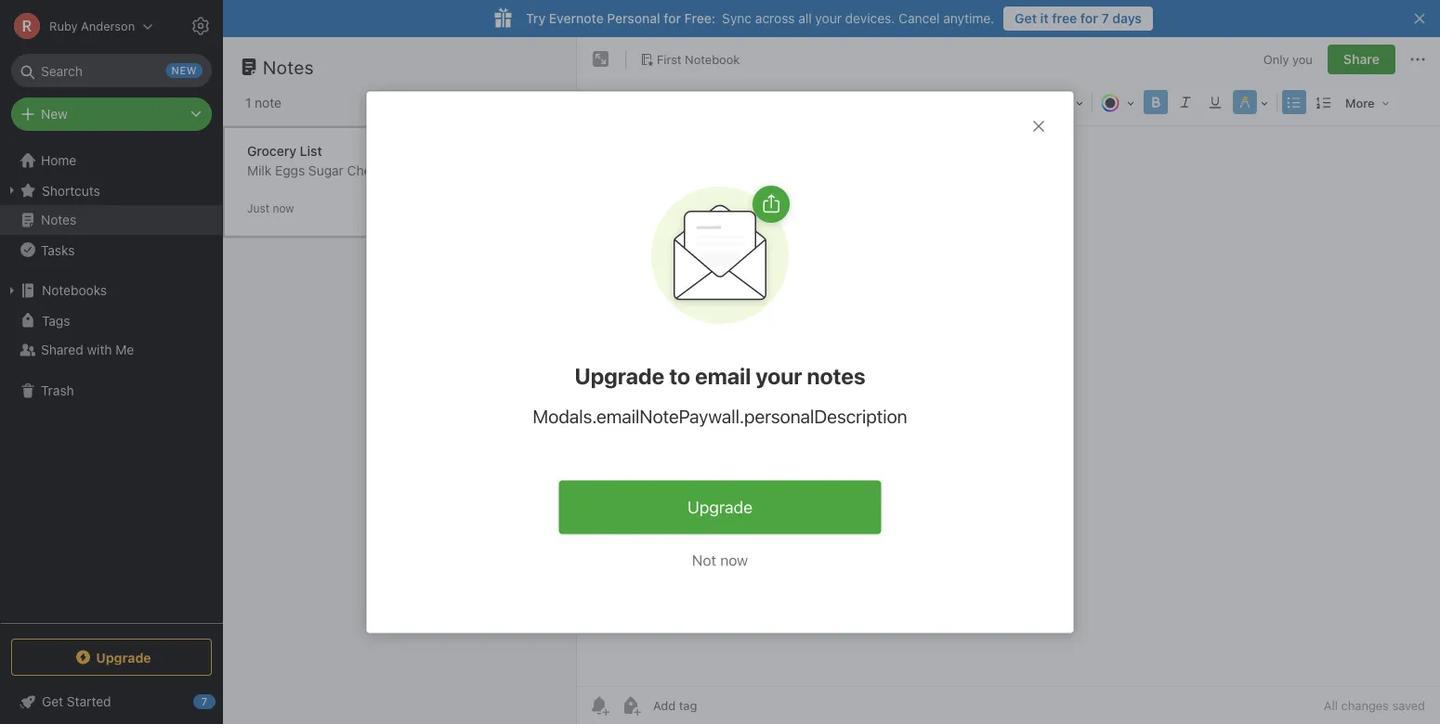 Task type: locate. For each thing, give the bounding box(es) containing it.
your
[[815, 11, 842, 26], [756, 363, 802, 389]]

milk eggs sugar cheese
[[247, 163, 392, 178]]

share
[[1344, 52, 1380, 67]]

settings image
[[190, 15, 212, 37]]

7
[[1102, 11, 1109, 26]]

upgrade to email your notes
[[575, 363, 866, 389]]

notes
[[263, 56, 314, 78], [41, 212, 76, 228]]

get it free for 7 days button
[[1004, 7, 1153, 31]]

heading level image
[[845, 89, 948, 115]]

home link
[[0, 146, 223, 176]]

0 horizontal spatial your
[[756, 363, 802, 389]]

cancel
[[899, 11, 940, 26]]

trash
[[41, 383, 74, 399]]

notes up 'tasks'
[[41, 212, 76, 228]]

get
[[1015, 11, 1037, 26]]

notes link
[[0, 205, 222, 235]]

new button
[[11, 98, 212, 131]]

0 vertical spatial upgrade
[[575, 363, 665, 389]]

insert image
[[589, 89, 617, 115]]

now right not
[[720, 552, 748, 569]]

for left 7
[[1081, 11, 1098, 26]]

notes up the "note"
[[263, 56, 314, 78]]

italic image
[[1173, 89, 1199, 115]]

with
[[87, 342, 112, 358]]

now for not now
[[720, 552, 748, 569]]

1 note
[[245, 95, 282, 111]]

milk
[[247, 163, 272, 178]]

0 vertical spatial your
[[815, 11, 842, 26]]

me
[[116, 342, 134, 358]]

Search text field
[[24, 54, 199, 87]]

upgrade for upgrade button
[[688, 497, 753, 517]]

0 vertical spatial notes
[[263, 56, 314, 78]]

all
[[1324, 699, 1338, 713]]

1 horizontal spatial for
[[1081, 11, 1098, 26]]

1 horizontal spatial notes
[[263, 56, 314, 78]]

upgrade inside popup button
[[96, 650, 151, 666]]

0 horizontal spatial for
[[664, 11, 681, 26]]

now
[[273, 202, 294, 215], [720, 552, 748, 569]]

changes
[[1341, 699, 1389, 713]]

notebook
[[685, 52, 740, 66]]

1 vertical spatial now
[[720, 552, 748, 569]]

0 horizontal spatial now
[[273, 202, 294, 215]]

for left free:
[[664, 11, 681, 26]]

1 horizontal spatial upgrade
[[575, 363, 665, 389]]

font color image
[[1095, 89, 1141, 115]]

1 vertical spatial notes
[[41, 212, 76, 228]]

font family image
[[952, 89, 1039, 115]]

free:
[[685, 11, 716, 26]]

1 for from the left
[[664, 11, 681, 26]]

2 vertical spatial upgrade
[[96, 650, 151, 666]]

0 horizontal spatial upgrade
[[96, 650, 151, 666]]

note list element
[[223, 37, 577, 725]]

your right all
[[815, 11, 842, 26]]

personal
[[607, 11, 660, 26]]

underline image
[[1202, 89, 1228, 115]]

upgrade inside button
[[688, 497, 753, 517]]

2 horizontal spatial upgrade
[[688, 497, 753, 517]]

note window element
[[577, 37, 1440, 725]]

tags
[[42, 313, 70, 328]]

0 vertical spatial now
[[273, 202, 294, 215]]

None search field
[[24, 54, 199, 87]]

bulleted list image
[[1281, 89, 1307, 115]]

upgrade
[[575, 363, 665, 389], [688, 497, 753, 517], [96, 650, 151, 666]]

now inside note list element
[[273, 202, 294, 215]]

all
[[798, 11, 812, 26]]

shared with me link
[[0, 335, 222, 365]]

2 for from the left
[[1081, 11, 1098, 26]]

your right the email
[[756, 363, 802, 389]]

not now button
[[674, 544, 767, 577]]

for for 7
[[1081, 11, 1098, 26]]

devices.
[[845, 11, 895, 26]]

font size image
[[1044, 89, 1090, 115]]

cheese
[[347, 163, 392, 178]]

for
[[664, 11, 681, 26], [1081, 11, 1098, 26]]

across
[[755, 11, 795, 26]]

for inside button
[[1081, 11, 1098, 26]]

tree containing home
[[0, 146, 223, 623]]

tree
[[0, 146, 223, 623]]

all changes saved
[[1324, 699, 1425, 713]]

now right "just"
[[273, 202, 294, 215]]

shared with me
[[41, 342, 134, 358]]

now for just now
[[273, 202, 294, 215]]

1 vertical spatial your
[[756, 363, 802, 389]]

add tag image
[[620, 695, 642, 717]]

first notebook
[[657, 52, 740, 66]]

1 horizontal spatial now
[[720, 552, 748, 569]]

home
[[41, 153, 76, 168]]

now inside button
[[720, 552, 748, 569]]

numbered list image
[[1311, 89, 1337, 115]]

notes inside note list element
[[263, 56, 314, 78]]

1 vertical spatial upgrade
[[688, 497, 753, 517]]

upgrade button
[[11, 639, 212, 676]]



Task type: describe. For each thing, give the bounding box(es) containing it.
not
[[692, 552, 716, 569]]

add a reminder image
[[588, 695, 611, 717]]

free
[[1052, 11, 1077, 26]]

more image
[[1339, 89, 1396, 115]]

only you
[[1264, 52, 1313, 66]]

expand note image
[[590, 48, 612, 71]]

0 horizontal spatial notes
[[41, 212, 76, 228]]

get it free for 7 days
[[1015, 11, 1142, 26]]

first notebook button
[[634, 46, 746, 72]]

new
[[41, 106, 68, 122]]

to
[[669, 363, 690, 389]]

only
[[1264, 52, 1289, 66]]

just now
[[247, 202, 294, 215]]

shared
[[41, 342, 83, 358]]

notebooks link
[[0, 276, 222, 306]]

shortcuts button
[[0, 176, 222, 205]]

just
[[247, 202, 270, 215]]

task image
[[620, 89, 646, 115]]

highlight image
[[1230, 89, 1275, 115]]

Note Editor text field
[[577, 126, 1440, 687]]

anytime.
[[943, 11, 994, 26]]

tasks
[[41, 242, 75, 258]]

grocery list
[[247, 144, 322, 159]]

grocery
[[247, 144, 296, 159]]

note
[[255, 95, 282, 111]]

try evernote personal for free: sync across all your devices. cancel anytime.
[[526, 11, 994, 26]]

eggs
[[275, 163, 305, 178]]

try
[[526, 11, 546, 26]]

expand notebooks image
[[5, 283, 20, 298]]

upgrade button
[[559, 481, 881, 535]]

sugar
[[308, 163, 344, 178]]

tags button
[[0, 306, 222, 335]]

saved
[[1392, 699, 1425, 713]]

bold image
[[1143, 89, 1169, 115]]

first
[[657, 52, 682, 66]]

sync
[[722, 11, 752, 26]]

notebooks
[[42, 283, 107, 298]]

1 horizontal spatial your
[[815, 11, 842, 26]]

undo image
[[684, 89, 710, 115]]

share button
[[1328, 45, 1396, 74]]

not now
[[692, 552, 748, 569]]

trash link
[[0, 376, 222, 406]]

for for free:
[[664, 11, 681, 26]]

email
[[695, 363, 751, 389]]

it
[[1040, 11, 1049, 26]]

1
[[245, 95, 251, 111]]

list
[[300, 144, 322, 159]]

shortcuts
[[42, 183, 100, 198]]

modals.emailnotepaywall.personaldescription
[[533, 405, 907, 427]]

evernote
[[549, 11, 604, 26]]

notes
[[807, 363, 866, 389]]

you
[[1293, 52, 1313, 66]]

days
[[1113, 11, 1142, 26]]

upgrade for upgrade to email your notes
[[575, 363, 665, 389]]

tasks button
[[0, 235, 222, 265]]



Task type: vqa. For each thing, say whether or not it's contained in the screenshot.
Try
yes



